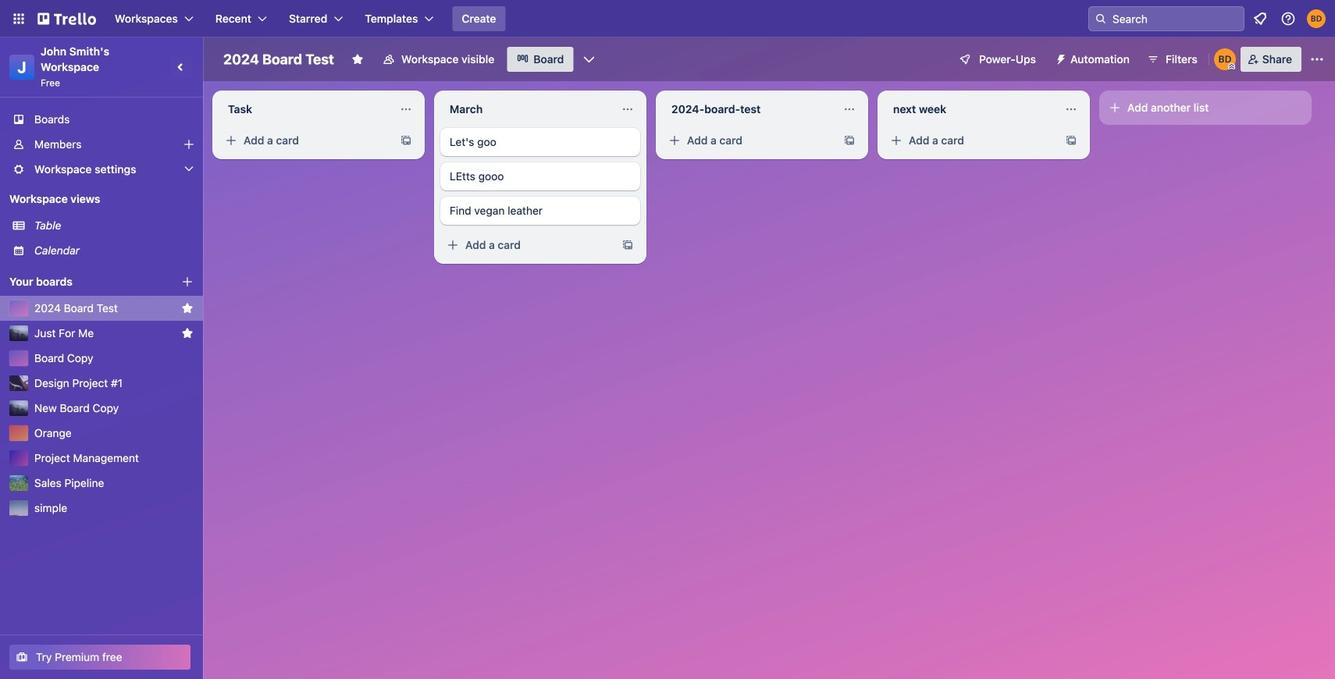 Task type: locate. For each thing, give the bounding box(es) containing it.
open information menu image
[[1281, 11, 1297, 27]]

primary element
[[0, 0, 1336, 37]]

0 vertical spatial barb dwyer (barbdwyer3) image
[[1307, 9, 1326, 28]]

0 vertical spatial starred icon image
[[181, 302, 194, 315]]

None text field
[[441, 97, 615, 122], [662, 97, 837, 122], [884, 97, 1059, 122], [441, 97, 615, 122], [662, 97, 837, 122], [884, 97, 1059, 122]]

starred icon image
[[181, 302, 194, 315], [181, 327, 194, 340]]

barb dwyer (barbdwyer3) image
[[1307, 9, 1326, 28], [1214, 48, 1236, 70]]

back to home image
[[37, 6, 96, 31]]

add board image
[[181, 276, 194, 288]]

your boards with 9 items element
[[9, 273, 158, 291]]

0 horizontal spatial barb dwyer (barbdwyer3) image
[[1214, 48, 1236, 70]]

1 vertical spatial barb dwyer (barbdwyer3) image
[[1214, 48, 1236, 70]]

star or unstar board image
[[351, 53, 364, 66]]

barb dwyer (barbdwyer3) image right "open information menu" 'image'
[[1307, 9, 1326, 28]]

1 horizontal spatial barb dwyer (barbdwyer3) image
[[1307, 9, 1326, 28]]

Board name text field
[[216, 47, 342, 72]]

create from template… image
[[400, 134, 412, 147], [844, 134, 856, 147], [1065, 134, 1078, 147], [622, 239, 634, 251]]

1 starred icon image from the top
[[181, 302, 194, 315]]

None text field
[[219, 97, 394, 122]]

search image
[[1095, 12, 1108, 25]]

workspace navigation collapse icon image
[[170, 56, 192, 78]]

barb dwyer (barbdwyer3) image down search field
[[1214, 48, 1236, 70]]

sm image
[[1049, 47, 1071, 69]]

Search field
[[1108, 8, 1244, 30]]

1 vertical spatial starred icon image
[[181, 327, 194, 340]]



Task type: vqa. For each thing, say whether or not it's contained in the screenshot.
Barb Dwyer (barbdwyer3) icon
yes



Task type: describe. For each thing, give the bounding box(es) containing it.
customize views image
[[581, 52, 597, 67]]

this member is an admin of this board. image
[[1228, 63, 1235, 70]]

0 notifications image
[[1251, 9, 1270, 28]]

show menu image
[[1310, 52, 1325, 67]]

2 starred icon image from the top
[[181, 327, 194, 340]]



